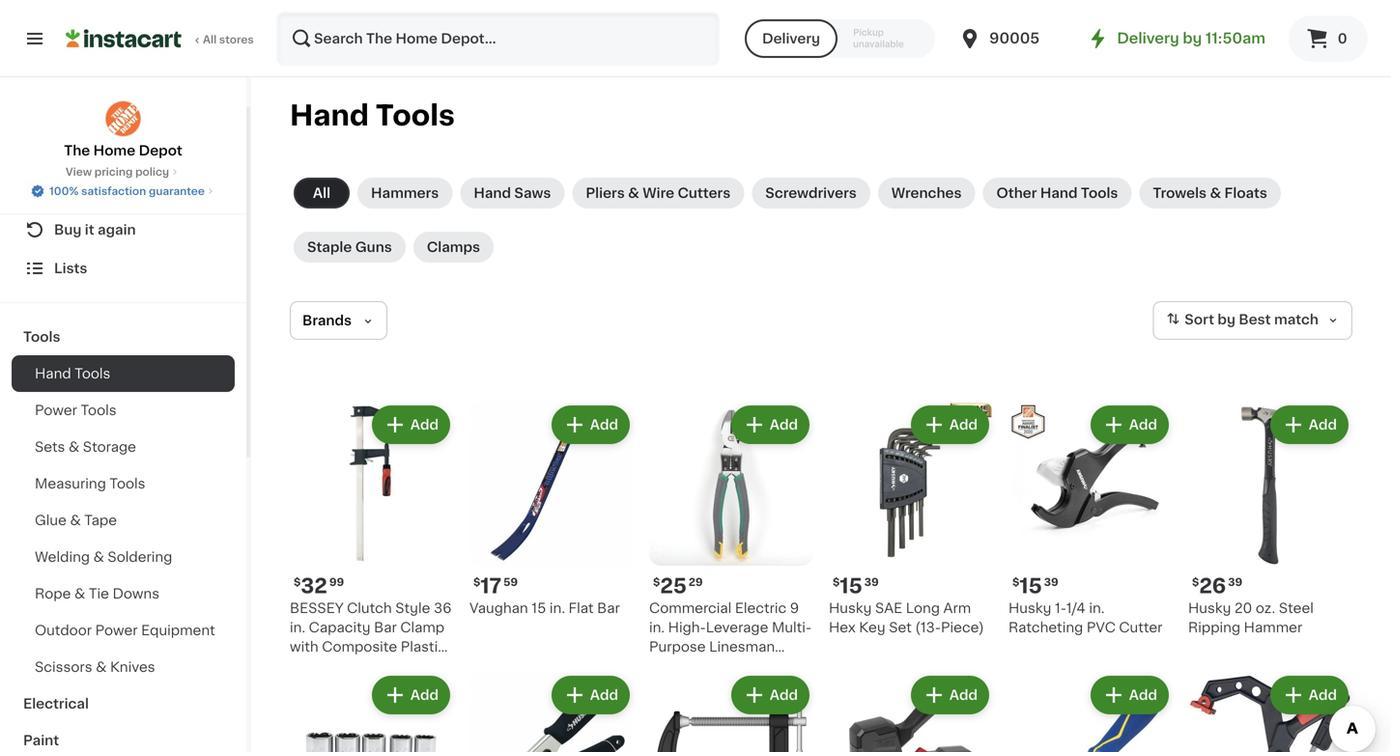 Task type: locate. For each thing, give the bounding box(es) containing it.
1/2
[[385, 660, 404, 674]]

add
[[410, 418, 439, 432], [590, 418, 618, 432], [770, 418, 798, 432], [950, 418, 978, 432], [1129, 418, 1158, 432], [1309, 418, 1337, 432], [410, 689, 439, 702], [590, 689, 618, 702], [770, 689, 798, 702], [950, 689, 978, 702], [1129, 689, 1158, 702], [1309, 689, 1337, 702]]

pliers inside commercial electric 9 in. high-leverage multi- purpose linesman pliers
[[649, 660, 687, 674]]

0 horizontal spatial pliers
[[586, 186, 625, 200]]

$ 15 39 up sae at the bottom right of the page
[[833, 576, 879, 597]]

0 button
[[1289, 15, 1368, 62]]

3 39 from the left
[[1228, 577, 1243, 588]]

99
[[329, 577, 344, 588]]

rope & tie downs link
[[12, 576, 235, 613]]

outdoor power equipment
[[35, 624, 215, 638]]

multi-
[[772, 621, 812, 635]]

power tools
[[35, 404, 117, 417]]

39 inside $ 26 39
[[1228, 577, 1243, 588]]

1 vertical spatial hand tools
[[35, 367, 111, 381]]

clutch
[[347, 602, 392, 616]]

& left floats
[[1210, 186, 1222, 200]]

39 for 1-
[[1044, 577, 1059, 588]]

$ 17 59
[[473, 576, 518, 597]]

1 vertical spatial pliers
[[649, 660, 687, 674]]

1 vertical spatial all
[[313, 186, 331, 200]]

$ left 59
[[473, 577, 481, 588]]

pliers inside pliers & wire cutters link
[[586, 186, 625, 200]]

tools down lists
[[23, 330, 60, 344]]

hand inside hand saws link
[[474, 186, 511, 200]]

best match
[[1239, 313, 1319, 327]]

depth
[[337, 679, 380, 693]]

delivery inside button
[[762, 32, 820, 45]]

husky inside husky 20 oz. steel ripping hammer
[[1189, 602, 1231, 616]]

39 up sae at the bottom right of the page
[[865, 577, 879, 588]]

3 $ from the left
[[653, 577, 660, 588]]

15 up hex
[[840, 576, 863, 597]]

pliers left wire
[[586, 186, 625, 200]]

15 up ratcheting on the bottom right of the page
[[1020, 576, 1042, 597]]

staple guns link
[[294, 232, 406, 263]]

product group containing 17
[[470, 402, 634, 618]]

husky up ripping at the right of page
[[1189, 602, 1231, 616]]

1 horizontal spatial 15
[[840, 576, 863, 597]]

husky up hex
[[829, 602, 872, 616]]

product group containing 25
[[649, 402, 814, 674]]

husky inside husky sae long arm hex key set (13-piece)
[[829, 602, 872, 616]]

5 $ from the left
[[1013, 577, 1020, 588]]

6 $ from the left
[[1192, 577, 1199, 588]]

100% satisfaction guarantee button
[[30, 180, 216, 199]]

1 $ from the left
[[294, 577, 301, 588]]

lists
[[54, 262, 87, 275]]

15 inside product group
[[532, 602, 546, 616]]

$ inside $ 26 39
[[1192, 577, 1199, 588]]

delivery button
[[745, 19, 838, 58]]

match
[[1275, 313, 1319, 327]]

& right welding
[[93, 551, 104, 564]]

$ for vaughan 15 in. flat bar
[[473, 577, 481, 588]]

$ inside $ 25 29
[[653, 577, 660, 588]]

wire
[[643, 186, 675, 200]]

0 vertical spatial all
[[203, 34, 217, 45]]

rope
[[35, 588, 71, 601]]

1 horizontal spatial husky
[[1009, 602, 1052, 616]]

0 vertical spatial power
[[35, 404, 77, 417]]

2 husky from the left
[[1009, 602, 1052, 616]]

satisfaction
[[81, 186, 146, 197]]

0 horizontal spatial 15
[[532, 602, 546, 616]]

Best match Sort by field
[[1153, 301, 1353, 340]]

3-
[[371, 660, 385, 674]]

tools link
[[12, 319, 235, 356]]

2 39 from the left
[[1044, 577, 1059, 588]]

tools
[[376, 102, 455, 129], [1081, 186, 1118, 200], [23, 330, 60, 344], [75, 367, 111, 381], [81, 404, 117, 417], [110, 477, 145, 491]]

1 horizontal spatial hand tools
[[290, 102, 455, 129]]

policy
[[135, 167, 169, 177]]

husky for hex
[[829, 602, 872, 616]]

husky inside husky 1-1/4 in. ratcheting pvc cutter
[[1009, 602, 1052, 616]]

lists link
[[12, 249, 235, 288]]

& right 'glue'
[[70, 514, 81, 528]]

trowels
[[1153, 186, 1207, 200]]

$ inside $ 17 59
[[473, 577, 481, 588]]

15 for husky sae long arm hex key set (13-piece)
[[840, 576, 863, 597]]

1 vertical spatial bar
[[374, 621, 397, 635]]

1 $ 15 39 from the left
[[833, 576, 879, 597]]

None search field
[[276, 12, 720, 66]]

$
[[294, 577, 301, 588], [473, 577, 481, 588], [653, 577, 660, 588], [833, 577, 840, 588], [1013, 577, 1020, 588], [1192, 577, 1199, 588]]

0 horizontal spatial hand tools
[[35, 367, 111, 381]]

$ inside $ 32 99
[[294, 577, 301, 588]]

2 $ 15 39 from the left
[[1013, 576, 1059, 597]]

husky for ratcheting
[[1009, 602, 1052, 616]]

in. up purpose
[[649, 621, 665, 635]]

2 horizontal spatial husky
[[1189, 602, 1231, 616]]

0 horizontal spatial delivery
[[762, 32, 820, 45]]

power up sets
[[35, 404, 77, 417]]

sort
[[1185, 313, 1215, 327]]

2 horizontal spatial 15
[[1020, 576, 1042, 597]]

husky for ripping
[[1189, 602, 1231, 616]]

20
[[1235, 602, 1253, 616]]

paint
[[23, 734, 59, 748]]

handle
[[290, 660, 338, 674]]

glue & tape link
[[12, 502, 235, 539]]

by inside field
[[1218, 313, 1236, 327]]

long
[[906, 602, 940, 616]]

measuring tools
[[35, 477, 145, 491]]

$ up ripping at the right of page
[[1192, 577, 1199, 588]]

1 husky from the left
[[829, 602, 872, 616]]

hand
[[290, 102, 369, 129], [474, 186, 511, 200], [1041, 186, 1078, 200], [35, 367, 71, 381]]

by right sort
[[1218, 313, 1236, 327]]

clamps
[[427, 241, 480, 254]]

husky 1-1/4 in. ratcheting pvc cutter
[[1009, 602, 1163, 635]]

view pricing policy link
[[66, 164, 181, 180]]

delivery by 11:50am link
[[1086, 27, 1266, 50]]

$ 15 39 for 1-
[[1013, 576, 1059, 597]]

pvc
[[1087, 621, 1116, 635]]

clamp
[[400, 621, 445, 635]]

2 $ from the left
[[473, 577, 481, 588]]

wrenches link
[[878, 178, 975, 209]]

39 for 20
[[1228, 577, 1243, 588]]

39 up 1-
[[1044, 577, 1059, 588]]

hand left saws
[[474, 186, 511, 200]]

1 horizontal spatial pliers
[[649, 660, 687, 674]]

buy
[[54, 223, 82, 237]]

tools down sets & storage link
[[110, 477, 145, 491]]

by left 11:50am
[[1183, 31, 1202, 45]]

power
[[35, 404, 77, 417], [95, 624, 138, 638]]

& for scissors
[[96, 661, 107, 674]]

1 horizontal spatial 39
[[1044, 577, 1059, 588]]

0 horizontal spatial all
[[203, 34, 217, 45]]

39 right the 26
[[1228, 577, 1243, 588]]

& for glue
[[70, 514, 81, 528]]

15 for husky 1-1/4 in. ratcheting pvc cutter
[[1020, 576, 1042, 597]]

0 vertical spatial bar
[[597, 602, 620, 616]]

90005 button
[[959, 12, 1075, 66]]

$ up ratcheting on the bottom right of the page
[[1013, 577, 1020, 588]]

hand right other
[[1041, 186, 1078, 200]]

depot
[[139, 144, 182, 158]]

hand up power tools
[[35, 367, 71, 381]]

in. up pvc
[[1089, 602, 1105, 616]]

32
[[301, 576, 327, 597]]

0 horizontal spatial by
[[1183, 31, 1202, 45]]

$ up hex
[[833, 577, 840, 588]]

add button
[[374, 408, 448, 443], [553, 408, 628, 443], [733, 408, 808, 443], [913, 408, 988, 443], [1093, 408, 1167, 443], [1272, 408, 1347, 443], [374, 678, 448, 713], [553, 678, 628, 713], [733, 678, 808, 713], [913, 678, 988, 713], [1093, 678, 1167, 713], [1272, 678, 1347, 713]]

0 vertical spatial pliers
[[586, 186, 625, 200]]

key
[[859, 621, 886, 635]]

bar down clutch
[[374, 621, 397, 635]]

in. left flat
[[550, 602, 565, 616]]

composite
[[322, 641, 397, 654]]

1/4
[[1066, 602, 1086, 616]]

power tools link
[[12, 392, 235, 429]]

hammers
[[371, 186, 439, 200]]

$ left 29
[[653, 577, 660, 588]]

product group
[[290, 402, 454, 693], [470, 402, 634, 618], [649, 402, 814, 674], [829, 402, 993, 638], [1009, 402, 1173, 638], [1189, 402, 1353, 638], [290, 673, 454, 753], [470, 673, 634, 753], [649, 673, 814, 753], [829, 673, 993, 753], [1009, 673, 1173, 753], [1189, 673, 1353, 753]]

0 horizontal spatial 39
[[865, 577, 879, 588]]

measuring
[[35, 477, 106, 491]]

welding & soldering link
[[12, 539, 235, 576]]

$ 15 39 for sae
[[833, 576, 879, 597]]

in. right 1/2
[[408, 660, 423, 674]]

all for all stores
[[203, 34, 217, 45]]

& for trowels
[[1210, 186, 1222, 200]]

guarantee
[[149, 186, 205, 197]]

1 horizontal spatial $ 15 39
[[1013, 576, 1059, 597]]

outdoor power equipment link
[[12, 613, 235, 649]]

bar right flat
[[597, 602, 620, 616]]

$ up the bessey
[[294, 577, 301, 588]]

tie
[[89, 588, 109, 601]]

& left tie
[[74, 588, 85, 601]]

0 horizontal spatial bar
[[374, 621, 397, 635]]

all up staple
[[313, 186, 331, 200]]

& left knives
[[96, 661, 107, 674]]

scissors & knives link
[[12, 649, 235, 686]]

1 vertical spatial by
[[1218, 313, 1236, 327]]

hand saws link
[[460, 178, 565, 209]]

1 39 from the left
[[865, 577, 879, 588]]

39 for sae
[[865, 577, 879, 588]]

in. up with
[[290, 621, 305, 635]]

59
[[504, 577, 518, 588]]

0 horizontal spatial husky
[[829, 602, 872, 616]]

3 husky from the left
[[1189, 602, 1231, 616]]

4 $ from the left
[[833, 577, 840, 588]]

15 right vaughan
[[532, 602, 546, 616]]

1 horizontal spatial by
[[1218, 313, 1236, 327]]

1 horizontal spatial delivery
[[1117, 31, 1180, 45]]

glue & tape
[[35, 514, 117, 528]]

all left the stores
[[203, 34, 217, 45]]

$ 15 39 up 1-
[[1013, 576, 1059, 597]]

hand inside hand tools link
[[35, 367, 71, 381]]

clamps link
[[413, 232, 494, 263]]

husky sae long arm hex key set (13-piece)
[[829, 602, 984, 635]]

2 horizontal spatial 39
[[1228, 577, 1243, 588]]

other
[[997, 186, 1037, 200]]

the home depot
[[64, 144, 182, 158]]

hand tools up power tools
[[35, 367, 111, 381]]

1 horizontal spatial all
[[313, 186, 331, 200]]

rope & tie downs
[[35, 588, 160, 601]]

delivery for delivery
[[762, 32, 820, 45]]

piece)
[[941, 621, 984, 635]]

husky up ratcheting on the bottom right of the page
[[1009, 602, 1052, 616]]

& right sets
[[69, 441, 79, 454]]

capacity
[[309, 621, 371, 635]]

& for welding
[[93, 551, 104, 564]]

pliers down purpose
[[649, 660, 687, 674]]

all for all
[[313, 186, 331, 200]]

0 vertical spatial by
[[1183, 31, 1202, 45]]

saws
[[514, 186, 551, 200]]

linesman
[[709, 641, 775, 654]]

29
[[689, 577, 703, 588]]

$ for bessey clutch style 36 in. capacity bar clamp with composite plastic handle and 3-1/2 in. throat depth
[[294, 577, 301, 588]]

0 horizontal spatial $ 15 39
[[833, 576, 879, 597]]

0
[[1338, 32, 1348, 45]]

view
[[66, 167, 92, 177]]

tools up "hammers" link
[[376, 102, 455, 129]]

& left wire
[[628, 186, 640, 200]]

power up scissors & knives link
[[95, 624, 138, 638]]

sae
[[875, 602, 903, 616]]

hand inside other hand tools link
[[1041, 186, 1078, 200]]

hex
[[829, 621, 856, 635]]

hand tools up "hammers" link
[[290, 102, 455, 129]]

electric
[[735, 602, 787, 616]]

1 vertical spatial power
[[95, 624, 138, 638]]



Task type: describe. For each thing, give the bounding box(es) containing it.
pliers & wire cutters
[[586, 186, 731, 200]]

0 vertical spatial hand tools
[[290, 102, 455, 129]]

$ for husky 1-1/4 in. ratcheting pvc cutter
[[1013, 577, 1020, 588]]

it
[[85, 223, 94, 237]]

tape
[[84, 514, 117, 528]]

flat
[[569, 602, 594, 616]]

equipment
[[141, 624, 215, 638]]

vaughan
[[470, 602, 528, 616]]

11:50am
[[1206, 31, 1266, 45]]

leverage
[[706, 621, 769, 635]]

pricing
[[94, 167, 133, 177]]

in. inside husky 1-1/4 in. ratcheting pvc cutter
[[1089, 602, 1105, 616]]

the home depot logo image
[[105, 100, 142, 137]]

welding & soldering
[[35, 551, 172, 564]]

service type group
[[745, 19, 936, 58]]

electrical link
[[12, 686, 235, 723]]

wrenches
[[892, 186, 962, 200]]

hammer
[[1244, 621, 1303, 635]]

home
[[93, 144, 135, 158]]

hand up all link
[[290, 102, 369, 129]]

$ for commercial electric 9 in. high-leverage multi- purpose linesman pliers
[[653, 577, 660, 588]]

tools left trowels
[[1081, 186, 1118, 200]]

sets
[[35, 441, 65, 454]]

tools up power tools
[[75, 367, 111, 381]]

purpose
[[649, 641, 706, 654]]

$ for husky 20 oz. steel ripping hammer
[[1192, 577, 1199, 588]]

& for rope
[[74, 588, 85, 601]]

floats
[[1225, 186, 1268, 200]]

oz.
[[1256, 602, 1276, 616]]

100% satisfaction guarantee
[[49, 186, 205, 197]]

screwdrivers link
[[752, 178, 870, 209]]

$ for husky sae long arm hex key set (13-piece)
[[833, 577, 840, 588]]

product group containing 32
[[290, 402, 454, 693]]

screwdrivers
[[766, 186, 857, 200]]

welding
[[35, 551, 90, 564]]

26
[[1199, 576, 1226, 597]]

Search field
[[278, 14, 718, 64]]

electrical
[[23, 698, 89, 711]]

other hand tools
[[997, 186, 1118, 200]]

bar inside bessey clutch style 36 in. capacity bar clamp with composite plastic handle and 3-1/2 in. throat depth
[[374, 621, 397, 635]]

tools up storage
[[81, 404, 117, 417]]

bessey clutch style 36 in. capacity bar clamp with composite plastic handle and 3-1/2 in. throat depth
[[290, 602, 452, 693]]

arm
[[944, 602, 971, 616]]

high-
[[668, 621, 706, 635]]

by for delivery
[[1183, 31, 1202, 45]]

brands button
[[290, 301, 387, 340]]

view pricing policy
[[66, 167, 169, 177]]

100%
[[49, 186, 79, 197]]

all link
[[294, 178, 350, 209]]

& for pliers
[[628, 186, 640, 200]]

1 horizontal spatial bar
[[597, 602, 620, 616]]

staple
[[307, 241, 352, 254]]

measuring tools link
[[12, 466, 235, 502]]

9
[[790, 602, 799, 616]]

trowels & floats link
[[1140, 178, 1281, 209]]

delivery for delivery by 11:50am
[[1117, 31, 1180, 45]]

instacart logo image
[[66, 27, 182, 50]]

style
[[395, 602, 430, 616]]

brands
[[302, 314, 352, 328]]

stores
[[219, 34, 254, 45]]

90005
[[990, 31, 1040, 45]]

(13-
[[915, 621, 941, 635]]

$ 25 29
[[653, 576, 703, 597]]

throat
[[290, 679, 334, 693]]

outdoor
[[35, 624, 92, 638]]

1-
[[1055, 602, 1067, 616]]

25
[[660, 576, 687, 597]]

36
[[434, 602, 452, 616]]

1 horizontal spatial power
[[95, 624, 138, 638]]

husky 20 oz. steel ripping hammer
[[1189, 602, 1314, 635]]

product group containing 26
[[1189, 402, 1353, 638]]

by for sort
[[1218, 313, 1236, 327]]

in. inside commercial electric 9 in. high-leverage multi- purpose linesman pliers
[[649, 621, 665, 635]]

0 horizontal spatial power
[[35, 404, 77, 417]]

other hand tools link
[[983, 178, 1132, 209]]

sort by
[[1185, 313, 1236, 327]]

& for sets
[[69, 441, 79, 454]]

staple guns
[[307, 241, 392, 254]]

scissors & knives
[[35, 661, 155, 674]]

buy it again
[[54, 223, 136, 237]]

paint link
[[12, 723, 235, 753]]

soldering
[[108, 551, 172, 564]]

buy it again link
[[12, 211, 235, 249]]

ripping
[[1189, 621, 1241, 635]]

guns
[[355, 241, 392, 254]]

glue
[[35, 514, 67, 528]]

hand tools link
[[12, 356, 235, 392]]

best
[[1239, 313, 1271, 327]]

shop
[[54, 185, 90, 198]]

cutters
[[678, 186, 731, 200]]

commercial
[[649, 602, 732, 616]]



Task type: vqa. For each thing, say whether or not it's contained in the screenshot.
left 15
yes



